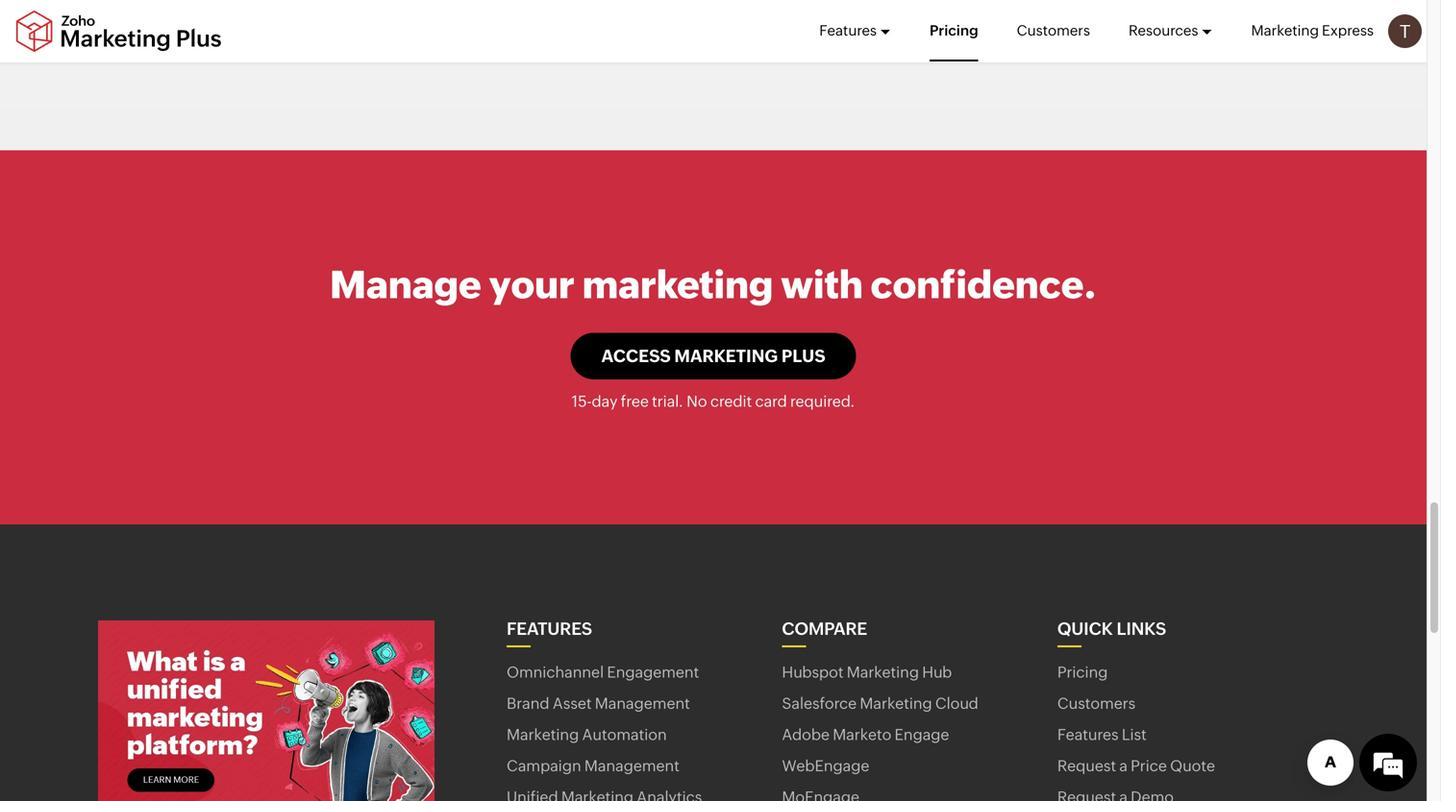 Task type: locate. For each thing, give the bounding box(es) containing it.
salesforce marketing cloud
[[782, 695, 978, 713]]

brand asset management link
[[507, 694, 690, 715]]

webengage link
[[782, 756, 869, 778]]

resources
[[1129, 22, 1198, 39]]

hubspot
[[782, 664, 844, 682]]

15 -day free trial. no credit card required.
[[572, 393, 855, 411]]

request
[[1057, 757, 1116, 775]]

marketing express
[[1251, 22, 1374, 39]]

0 vertical spatial pricing
[[930, 22, 978, 39]]

2 horizontal spatial features
[[1057, 726, 1119, 744]]

0 vertical spatial features
[[819, 22, 877, 39]]

pricing
[[930, 22, 978, 39], [1057, 664, 1108, 682]]

pricing link
[[930, 0, 978, 62], [1057, 663, 1108, 684]]

no
[[687, 393, 707, 411]]

1 vertical spatial customers
[[1057, 695, 1136, 713]]

request a price quote
[[1057, 757, 1215, 775]]

marketing up engage at the bottom of page
[[860, 695, 932, 713]]

credit
[[710, 393, 752, 411]]

marketo
[[833, 726, 891, 744]]

customers link
[[1017, 0, 1090, 62], [1057, 694, 1136, 715]]

0 vertical spatial management
[[595, 695, 690, 713]]

omnichannel engagement link
[[507, 663, 699, 684]]

marketing for hubspot marketing hub
[[847, 664, 919, 682]]

management down engagement
[[595, 695, 690, 713]]

marketing up credit
[[674, 346, 778, 366]]

features inside "link"
[[1057, 726, 1119, 744]]

customers
[[1017, 22, 1090, 39], [1057, 695, 1136, 713]]

hub
[[922, 664, 952, 682]]

plus
[[781, 346, 825, 366]]

brand
[[507, 695, 549, 713]]

quote
[[1170, 757, 1215, 775]]

0 vertical spatial customers
[[1017, 22, 1090, 39]]

marketing up the salesforce marketing cloud
[[847, 664, 919, 682]]

management inside brand asset management "link"
[[595, 695, 690, 713]]

omnichannel engagement
[[507, 664, 699, 682]]

marketing
[[1251, 22, 1319, 39], [674, 346, 778, 366], [847, 664, 919, 682], [860, 695, 932, 713], [507, 726, 579, 744]]

marketing automation
[[507, 726, 667, 744]]

1 horizontal spatial features
[[819, 22, 877, 39]]

2 vertical spatial features
[[1057, 726, 1119, 744]]

management
[[595, 695, 690, 713], [584, 757, 679, 775]]

zoho marketingplus logo image
[[14, 10, 223, 52]]

campaign
[[507, 757, 581, 775]]

trial.
[[652, 393, 683, 411]]

hubspot marketing hub link
[[782, 663, 952, 684]]

1 horizontal spatial pricing
[[1057, 664, 1108, 682]]

marketing up campaign
[[507, 726, 579, 744]]

1 vertical spatial management
[[584, 757, 679, 775]]

management inside campaign management link
[[584, 757, 679, 775]]

your
[[489, 263, 575, 307]]

resources link
[[1129, 0, 1213, 62]]

features
[[819, 22, 877, 39], [507, 620, 592, 639], [1057, 726, 1119, 744]]

1 vertical spatial pricing
[[1057, 664, 1108, 682]]

pricing for rightmost pricing link
[[1057, 664, 1108, 682]]

card
[[755, 393, 787, 411]]

quick links
[[1057, 620, 1166, 639]]

access marketing plus link
[[571, 333, 856, 380]]

0 horizontal spatial features
[[507, 620, 592, 639]]

1 vertical spatial pricing link
[[1057, 663, 1108, 684]]

links
[[1117, 620, 1166, 639]]

0 horizontal spatial pricing link
[[930, 0, 978, 62]]

a
[[1119, 757, 1128, 775]]

0 horizontal spatial pricing
[[930, 22, 978, 39]]

terry turtle image
[[1388, 14, 1422, 48]]

management down automation
[[584, 757, 679, 775]]



Task type: vqa. For each thing, say whether or not it's contained in the screenshot.
BRAND ASSET MANAGEMENT link
yes



Task type: describe. For each thing, give the bounding box(es) containing it.
adobe
[[782, 726, 830, 744]]

manage
[[330, 263, 481, 307]]

brand asset management
[[507, 695, 690, 713]]

required.
[[790, 393, 855, 411]]

customers for the bottom customers link
[[1057, 695, 1136, 713]]

marketing for access marketing plus
[[674, 346, 778, 366]]

list
[[1122, 726, 1147, 744]]

hubspot marketing hub
[[782, 664, 952, 682]]

confidence.
[[871, 263, 1097, 307]]

marketing for salesforce marketing cloud
[[860, 695, 932, 713]]

webengage
[[782, 757, 869, 775]]

campaign management
[[507, 757, 679, 775]]

request a price quote link
[[1057, 756, 1215, 778]]

manage your marketing with confidence.
[[330, 263, 1097, 307]]

cloud
[[935, 695, 978, 713]]

automation
[[582, 726, 667, 744]]

compare
[[782, 620, 867, 639]]

express
[[1322, 22, 1374, 39]]

marketing
[[582, 263, 773, 307]]

features for features list
[[1057, 726, 1119, 744]]

engagement
[[607, 664, 699, 682]]

salesforce marketing cloud link
[[782, 694, 978, 715]]

omnichannel
[[507, 664, 604, 682]]

1 vertical spatial features
[[507, 620, 592, 639]]

with
[[781, 263, 863, 307]]

engage
[[895, 726, 949, 744]]

quick
[[1057, 620, 1113, 639]]

asset
[[553, 695, 592, 713]]

salesforce
[[782, 695, 857, 713]]

adobe marketo engage
[[782, 726, 949, 744]]

features list link
[[1057, 725, 1147, 746]]

marketing left express
[[1251, 22, 1319, 39]]

0 vertical spatial customers link
[[1017, 0, 1090, 62]]

what is a unified marketing platform image
[[98, 621, 435, 802]]

free
[[621, 393, 649, 411]]

marketing automation link
[[507, 725, 667, 746]]

features link
[[819, 0, 891, 62]]

access marketing plus
[[601, 346, 825, 366]]

price
[[1131, 757, 1167, 775]]

adobe marketo engage link
[[782, 725, 949, 746]]

features list
[[1057, 726, 1147, 744]]

15
[[572, 393, 587, 411]]

-
[[587, 393, 592, 411]]

campaign management link
[[507, 756, 679, 778]]

1 horizontal spatial pricing link
[[1057, 663, 1108, 684]]

features for features link
[[819, 22, 877, 39]]

0 vertical spatial pricing link
[[930, 0, 978, 62]]

day
[[592, 393, 618, 411]]

marketing express link
[[1251, 0, 1374, 62]]

access
[[601, 346, 670, 366]]

1 vertical spatial customers link
[[1057, 694, 1136, 715]]

pricing for the top pricing link
[[930, 22, 978, 39]]

customers for the top customers link
[[1017, 22, 1090, 39]]



